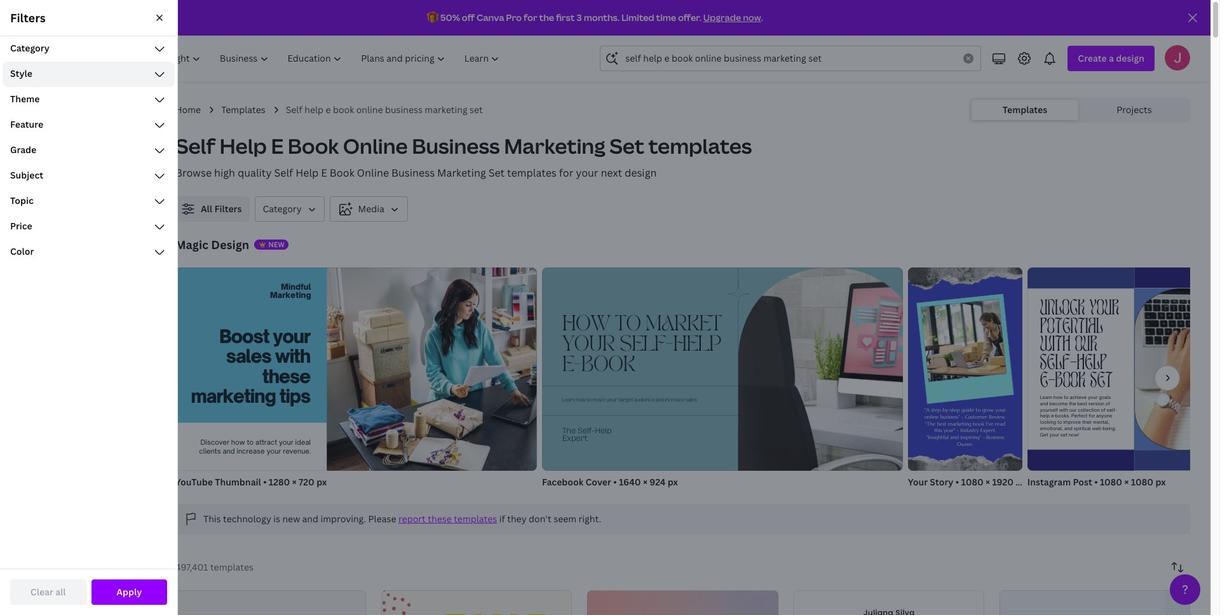 Task type: locate. For each thing, give the bounding box(es) containing it.
learn
[[1040, 395, 1052, 400], [562, 398, 575, 403]]

× inside 'group'
[[292, 476, 297, 488]]

× right the post on the right bottom of page
[[1125, 476, 1129, 488]]

"insightful
[[926, 434, 949, 441]]

1 horizontal spatial increase
[[665, 398, 685, 403]]

for inside the self help e book online business marketing set templates browse high quality self help e book online business marketing set templates for your next design
[[559, 166, 573, 180]]

category button
[[3, 36, 175, 62]]

1 vertical spatial for
[[559, 166, 573, 180]]

online down self help e book online business marketing set
[[343, 132, 408, 160]]

1 horizontal spatial learn
[[1040, 395, 1052, 400]]

help up looking
[[1040, 413, 1050, 419]]

how right discover
[[231, 438, 245, 447]]

how left reach at the left of page
[[576, 398, 586, 403]]

color button
[[3, 240, 175, 265]]

category up style
[[10, 42, 49, 54]]

marketing right business
[[425, 104, 468, 116]]

2 1080 from the left
[[1100, 476, 1123, 488]]

0 vertical spatial category
[[10, 42, 49, 54]]

top level navigation element
[[112, 46, 511, 71]]

create a team button
[[10, 579, 165, 604]]

projects link
[[1081, 100, 1188, 120]]

book right e
[[333, 104, 354, 116]]

style
[[10, 67, 32, 79]]

help down market
[[673, 335, 721, 355]]

0 vertical spatial expert.
[[980, 427, 996, 434]]

1 horizontal spatial how
[[576, 398, 586, 403]]

0 vertical spatial -
[[962, 414, 964, 420]]

0 horizontal spatial expert.
[[562, 435, 589, 442]]

2 vertical spatial book
[[1055, 372, 1086, 393]]

expert. down i've
[[980, 427, 996, 434]]

self
[[286, 104, 302, 116], [175, 132, 215, 160], [274, 166, 293, 180]]

how inside facebook cover • 1640 × 924 px group
[[576, 398, 586, 403]]

business down read
[[986, 434, 1004, 441]]

1 vertical spatial book
[[581, 356, 635, 375]]

2 vertical spatial set
[[1090, 372, 1113, 393]]

4 px from the left
[[1156, 476, 1166, 488]]

months.
[[584, 11, 620, 24]]

1 vertical spatial e
[[321, 166, 327, 180]]

to right "how"
[[615, 315, 641, 334]]

1 horizontal spatial online
[[925, 414, 939, 420]]

your inside group
[[908, 476, 928, 488]]

filters up style
[[10, 10, 46, 25]]

offer.
[[678, 11, 702, 24]]

4 × from the left
[[1125, 476, 1129, 488]]

to right back
[[63, 179, 72, 191]]

facebook cover • 1640 × 924 px group
[[542, 268, 923, 489]]

how to market your self-help e-book
[[562, 315, 722, 375]]

improve
[[1063, 419, 1081, 425]]

how up become
[[1054, 395, 1063, 400]]

1640
[[619, 476, 641, 488]]

theme
[[10, 93, 40, 105]]

1 vertical spatial best
[[937, 421, 947, 427]]

1 vertical spatial your
[[562, 335, 615, 355]]

upgrade now button
[[703, 11, 761, 24]]

increase down attract
[[237, 447, 265, 455]]

your down "how"
[[562, 335, 615, 355]]

0 horizontal spatial 1080
[[961, 476, 984, 488]]

to up customer
[[976, 407, 981, 414]]

business"
[[940, 414, 960, 420]]

2 horizontal spatial 1080
[[1131, 476, 1154, 488]]

your left story
[[908, 476, 928, 488]]

how for ideal
[[231, 438, 245, 447]]

our
[[1075, 336, 1098, 357]]

None search field
[[600, 46, 982, 71]]

your story • 1080 × 1920 px
[[908, 476, 1026, 488]]

create
[[41, 585, 69, 597]]

style button
[[3, 62, 175, 87]]

1280
[[269, 476, 290, 488]]

1 horizontal spatial e
[[321, 166, 327, 180]]

these
[[262, 365, 310, 387], [428, 513, 452, 525]]

2 px from the left
[[668, 476, 678, 488]]

e- up become
[[1040, 372, 1055, 393]]

1 horizontal spatial best
[[1077, 401, 1087, 407]]

×
[[292, 476, 297, 488], [643, 476, 648, 488], [986, 476, 990, 488], [1125, 476, 1129, 488]]

e
[[326, 104, 331, 116]]

the up our
[[1069, 401, 1076, 407]]

now!
[[1069, 432, 1079, 438]]

learn inside unlock your potential with our self-help e-book set learn how to achieve your goals and become the best version of yourself with our collection of self- help e-books. perfect for anyone looking to improve their mental, emotional, and spiritual well-being. get your set now!
[[1040, 395, 1052, 400]]

self-
[[620, 335, 673, 355], [1040, 354, 1077, 375], [578, 427, 595, 434]]

0 vertical spatial book
[[288, 132, 339, 160]]

learn left reach at the left of page
[[562, 398, 575, 403]]

audience
[[634, 398, 655, 403]]

the left first
[[539, 11, 554, 24]]

1 • from the left
[[263, 476, 267, 488]]

book down customer
[[973, 421, 985, 427]]

these inside the 'boost your sales with these marketing tips'
[[262, 365, 310, 387]]

3 × from the left
[[986, 476, 990, 488]]

× left 1920
[[986, 476, 990, 488]]

0 horizontal spatial e
[[271, 132, 284, 160]]

help left e
[[305, 104, 324, 116]]

2 horizontal spatial marketing
[[948, 421, 971, 427]]

increase for ideal
[[237, 447, 265, 455]]

emotional,
[[1040, 426, 1063, 431]]

3 px from the left
[[1016, 476, 1026, 488]]

0 horizontal spatial home
[[75, 179, 100, 191]]

- right year" at bottom
[[957, 427, 959, 434]]

4 • from the left
[[1095, 476, 1098, 488]]

now
[[743, 11, 761, 24]]

e
[[271, 132, 284, 160], [321, 166, 327, 180]]

1 vertical spatial home
[[75, 179, 100, 191]]

self help e book online business marketing set
[[286, 104, 483, 116]]

× left 924
[[643, 476, 648, 488]]

of down goals
[[1106, 401, 1110, 407]]

help
[[220, 132, 267, 160], [296, 166, 319, 180], [673, 335, 721, 355], [1077, 354, 1107, 375], [595, 427, 612, 434]]

1 horizontal spatial marketing
[[437, 166, 486, 180]]

0 horizontal spatial the
[[539, 11, 554, 24]]

help down reach at the left of page
[[595, 427, 612, 434]]

new
[[282, 513, 300, 525]]

0 vertical spatial self
[[286, 104, 302, 116]]

your up our
[[1090, 299, 1119, 321]]

potential
[[1040, 317, 1103, 339]]

1 horizontal spatial your
[[908, 476, 928, 488]]

× left 720
[[292, 476, 297, 488]]

1 px from the left
[[317, 476, 327, 488]]

0 vertical spatial of
[[1106, 401, 1110, 407]]

2 vertical spatial for
[[1089, 413, 1095, 419]]

1 vertical spatial the
[[1069, 401, 1076, 407]]

• right the post on the right bottom of page
[[1095, 476, 1098, 488]]

create a team
[[41, 585, 100, 597]]

next
[[601, 166, 622, 180]]

0 horizontal spatial these
[[262, 365, 310, 387]]

0 vertical spatial for
[[524, 11, 537, 24]]

2 horizontal spatial marketing
[[504, 132, 605, 160]]

marketing inside youtube thumbnail • 1280 × 720 px 'group'
[[270, 290, 311, 300]]

1 horizontal spatial set
[[1061, 432, 1068, 438]]

best down achieve
[[1077, 401, 1087, 407]]

1 1080 from the left
[[961, 476, 984, 488]]

0 horizontal spatial self-
[[578, 427, 595, 434]]

0 vertical spatial book
[[333, 104, 354, 116]]

0 horizontal spatial set
[[489, 166, 505, 180]]

book up achieve
[[1055, 372, 1086, 393]]

best
[[1077, 401, 1087, 407], [937, 421, 947, 427]]

home down grade dropdown button
[[75, 179, 100, 191]]

1 vertical spatial book
[[330, 166, 354, 180]]

for right pro
[[524, 11, 537, 24]]

1 horizontal spatial category
[[263, 203, 302, 215]]

1 vertical spatial these
[[428, 513, 452, 525]]

and
[[656, 398, 664, 403], [1040, 401, 1048, 407], [1065, 426, 1073, 431], [950, 434, 959, 441], [223, 447, 235, 455], [302, 513, 318, 525]]

tips
[[279, 385, 310, 407]]

× for 1080
[[1125, 476, 1129, 488]]

2 vertical spatial marketing
[[948, 421, 971, 427]]

these right report
[[428, 513, 452, 525]]

with left our
[[1040, 336, 1071, 357]]

with inside the 'boost your sales with these marketing tips'
[[275, 345, 310, 367]]

become
[[1050, 401, 1068, 407]]

self- inside unlock your potential with our self-help e-book set learn how to achieve your goals and become the best version of yourself with our collection of self- help e-books. perfect for anyone looking to improve their mental, emotional, and spiritual well-being. get your set now!
[[1040, 354, 1077, 375]]

3 • from the left
[[956, 476, 959, 488]]

for left next
[[559, 166, 573, 180]]

self up the browse
[[175, 132, 215, 160]]

help inside 'how to market your self-help e-book'
[[673, 335, 721, 355]]

e up category button
[[321, 166, 327, 180]]

0 horizontal spatial increase
[[237, 447, 265, 455]]

1 vertical spatial filters
[[214, 203, 242, 215]]

unlock
[[1040, 299, 1085, 321]]

filters right all
[[214, 203, 242, 215]]

0 vertical spatial your
[[1090, 299, 1119, 321]]

online
[[343, 132, 408, 160], [357, 166, 389, 180]]

magic design
[[175, 237, 249, 252]]

online up "the
[[925, 414, 939, 420]]

- right inspiring"
[[983, 434, 985, 441]]

self- down 'potential'
[[1040, 354, 1077, 375]]

497,401
[[175, 561, 208, 573]]

2 horizontal spatial self-
[[1040, 354, 1077, 375]]

best up this
[[937, 421, 947, 427]]

increase left 'sales.'
[[665, 398, 685, 403]]

online left business
[[356, 104, 383, 116]]

help up category button
[[296, 166, 319, 180]]

these down boost
[[262, 365, 310, 387]]

1 horizontal spatial templates
[[1003, 104, 1048, 116]]

px for facebook cover • 1640 × 924 px
[[668, 476, 678, 488]]

and right new on the left bottom
[[302, 513, 318, 525]]

1 vertical spatial category
[[263, 203, 302, 215]]

2 vertical spatial book
[[973, 421, 985, 427]]

how
[[562, 315, 610, 334]]

your inside "a step-by-step guide to grow your online business" - customer review. "the best marketing book i've read this year" - industry expert. "insightful and inspiring" - business owner.
[[996, 407, 1006, 414]]

your left next
[[576, 166, 598, 180]]

business inside "a step-by-step guide to grow your online business" - customer review. "the best marketing book i've read this year" - industry expert. "insightful and inspiring" - business owner.
[[986, 434, 1004, 441]]

grade button
[[3, 138, 175, 163]]

youtube thumbnail • 1280 × 720 px group
[[175, 268, 537, 489]]

book
[[333, 104, 354, 116], [581, 356, 635, 375], [973, 421, 985, 427]]

business
[[385, 104, 423, 116]]

• left 1280
[[263, 476, 267, 488]]

expert. down the
[[562, 435, 589, 442]]

how inside discover how to attract your ideal clients and increase your revenue.
[[231, 438, 245, 447]]

marketing down the business"
[[948, 421, 971, 427]]

of
[[1106, 401, 1110, 407], [1101, 407, 1106, 413]]

1 vertical spatial help
[[1040, 413, 1050, 419]]

business down business
[[412, 132, 500, 160]]

e- down "how"
[[562, 356, 581, 375]]

1 horizontal spatial help
[[1040, 413, 1050, 419]]

• for story
[[956, 476, 959, 488]]

category up new
[[263, 203, 302, 215]]

help up goals
[[1077, 354, 1107, 375]]

post
[[1073, 476, 1092, 488]]

for down collection
[[1089, 413, 1095, 419]]

set inside unlock your potential with our self-help e-book set learn how to achieve your goals and become the best version of yourself with our collection of self- help e-books. perfect for anyone looking to improve their mental, emotional, and spiritual well-being. get your set now!
[[1090, 372, 1113, 393]]

and down year" at bottom
[[950, 434, 959, 441]]

• right story
[[956, 476, 959, 488]]

1 vertical spatial marketing
[[191, 385, 275, 407]]

red simple self-help book cover image
[[175, 590, 366, 615]]

0 horizontal spatial set
[[470, 104, 483, 116]]

2 × from the left
[[643, 476, 648, 488]]

off
[[462, 11, 475, 24]]

to left attract
[[247, 438, 254, 447]]

book up reach at the left of page
[[581, 356, 635, 375]]

online up media
[[357, 166, 389, 180]]

0 vertical spatial e
[[271, 132, 284, 160]]

back to home
[[41, 179, 100, 191]]

2 vertical spatial your
[[908, 476, 928, 488]]

boost your sales with these marketing tips
[[191, 325, 310, 407]]

increase inside discover how to attract your ideal clients and increase your revenue.
[[237, 447, 265, 455]]

0 vertical spatial the
[[539, 11, 554, 24]]

1 vertical spatial self
[[175, 132, 215, 160]]

2 vertical spatial business
[[986, 434, 1004, 441]]

1 horizontal spatial for
[[559, 166, 573, 180]]

business
[[412, 132, 500, 160], [392, 166, 435, 180], [986, 434, 1004, 441]]

with for self-
[[1040, 336, 1071, 357]]

design
[[625, 166, 657, 180]]

book down e
[[288, 132, 339, 160]]

back
[[41, 179, 61, 191]]

0 vertical spatial increase
[[665, 398, 685, 403]]

0 horizontal spatial marketing
[[191, 385, 275, 407]]

1 vertical spatial of
[[1101, 407, 1106, 413]]

• for post
[[1095, 476, 1098, 488]]

× for 924
[[643, 476, 648, 488]]

well-
[[1092, 426, 1103, 431]]

to inside discover how to attract your ideal clients and increase your revenue.
[[247, 438, 254, 447]]

0 vertical spatial filters
[[10, 10, 46, 25]]

black and pink geometric lines self help book cover image
[[588, 590, 778, 615]]

e- inside unlock your potential with our self-help e-book set learn how to achieve your goals and become the best version of yourself with our collection of self- help e-books. perfect for anyone looking to improve their mental, emotional, and spiritual well-being. get your set now!
[[1040, 372, 1055, 393]]

0 horizontal spatial -
[[957, 427, 959, 434]]

your inside facebook cover • 1640 × 924 px group
[[607, 398, 617, 403]]

"a step-by-step guide to grow your online business" - customer review. "the best marketing book i've read this year" - industry expert. "insightful and inspiring" - business owner.
[[925, 407, 1006, 447]]

1 horizontal spatial set
[[610, 132, 644, 160]]

the inside unlock your potential with our self-help e-book set learn how to achieve your goals and become the best version of yourself with our collection of self- help e-books. perfect for anyone looking to improve their mental, emotional, and spiritual well-being. get your set now!
[[1069, 401, 1076, 407]]

1 vertical spatial set
[[489, 166, 505, 180]]

e up quality
[[271, 132, 284, 160]]

your
[[1090, 299, 1119, 321], [562, 335, 615, 355], [908, 476, 928, 488]]

1 horizontal spatial e-
[[1040, 372, 1055, 393]]

set up the self help e book online business marketing set templates browse high quality self help e book online business marketing set templates for your next design
[[470, 104, 483, 116]]

2 horizontal spatial -
[[983, 434, 985, 441]]

1 horizontal spatial filters
[[214, 203, 242, 215]]

• inside youtube thumbnail • 1280 × 720 px 'group'
[[263, 476, 267, 488]]

2 vertical spatial -
[[983, 434, 985, 441]]

self for help
[[175, 132, 215, 160]]

home
[[175, 104, 201, 116], [75, 179, 100, 191]]

your inside unlock your potential with our self-help e-book set learn how to achieve your goals and become the best version of yourself with our collection of self- help e-books. perfect for anyone looking to improve their mental, emotional, and spiritual well-being. get your set now!
[[1090, 299, 1119, 321]]

set left now!
[[1061, 432, 1068, 438]]

set
[[610, 132, 644, 160], [489, 166, 505, 180], [1090, 372, 1113, 393]]

• inside "your story • 1080 × 1920 px" group
[[956, 476, 959, 488]]

home left "templates" link
[[175, 104, 201, 116]]

• left the 1640
[[613, 476, 617, 488]]

category inside dropdown button
[[10, 42, 49, 54]]

1 vertical spatial online
[[925, 414, 939, 420]]

is
[[273, 513, 280, 525]]

self left e
[[286, 104, 302, 116]]

-
[[962, 414, 964, 420], [957, 427, 959, 434], [983, 434, 985, 441]]

industry
[[960, 427, 979, 434]]

to
[[63, 179, 72, 191], [615, 315, 641, 334], [1064, 395, 1069, 400], [587, 398, 591, 403], [976, 407, 981, 414], [1058, 419, 1062, 425], [247, 438, 254, 447]]

• inside instagram post • 1080 × 1080 px group
[[1095, 476, 1098, 488]]

0 vertical spatial these
[[262, 365, 310, 387]]

perfect
[[1071, 413, 1088, 419]]

online inside "a step-by-step guide to grow your online business" - customer review. "the best marketing book i've read this year" - industry expert. "insightful and inspiring" - business owner.
[[925, 414, 939, 420]]

business up media button
[[392, 166, 435, 180]]

2 horizontal spatial for
[[1089, 413, 1095, 419]]

0 vertical spatial help
[[305, 104, 324, 116]]

topic button
[[3, 189, 175, 214]]

0 horizontal spatial marketing
[[270, 290, 311, 300]]

0 horizontal spatial filters
[[10, 10, 46, 25]]

and inside facebook cover • 1640 × 924 px group
[[656, 398, 664, 403]]

0 horizontal spatial how
[[231, 438, 245, 447]]

2 horizontal spatial book
[[973, 421, 985, 427]]

self- down market
[[620, 335, 673, 355]]

- down guide
[[962, 414, 964, 420]]

with up the tips on the left bottom of page
[[275, 345, 310, 367]]

1 × from the left
[[292, 476, 297, 488]]

self right quality
[[274, 166, 293, 180]]

1 vertical spatial expert.
[[562, 435, 589, 442]]

0 vertical spatial best
[[1077, 401, 1087, 407]]

guide
[[961, 407, 974, 414]]

0 horizontal spatial your
[[562, 335, 615, 355]]

1 horizontal spatial -
[[962, 414, 964, 420]]

book up media button
[[330, 166, 354, 180]]

px for youtube thumbnail • 1280 × 720 px
[[317, 476, 327, 488]]

2 horizontal spatial your
[[1090, 299, 1119, 321]]

learn up yourself
[[1040, 395, 1052, 400]]

all filters button
[[175, 196, 250, 222]]

self- right the
[[578, 427, 595, 434]]

how inside unlock your potential with our self-help e-book set learn how to achieve your goals and become the best version of yourself with our collection of self- help e-books. perfect for anyone looking to improve their mental, emotional, and spiritual well-being. get your set now!
[[1054, 395, 1063, 400]]

px inside 'group'
[[317, 476, 327, 488]]

your down mindful marketing
[[273, 325, 310, 348]]

2 horizontal spatial how
[[1054, 395, 1063, 400]]

online
[[356, 104, 383, 116], [925, 414, 939, 420]]

1 horizontal spatial self-
[[620, 335, 673, 355]]

templates
[[649, 132, 752, 160], [507, 166, 557, 180], [454, 513, 497, 525], [210, 561, 254, 573]]

marketing down sales
[[191, 385, 275, 407]]

and down discover
[[223, 447, 235, 455]]

ideal
[[295, 438, 311, 447]]

of up anyone
[[1101, 407, 1106, 413]]

increase inside facebook cover • 1640 × 924 px group
[[665, 398, 685, 403]]

your up "review." at the bottom
[[996, 407, 1006, 414]]

0 vertical spatial set
[[470, 104, 483, 116]]

your right reach at the left of page
[[607, 398, 617, 403]]

1 horizontal spatial 1080
[[1100, 476, 1123, 488]]

2 • from the left
[[613, 476, 617, 488]]

0 vertical spatial set
[[610, 132, 644, 160]]

and right audience
[[656, 398, 664, 403]]

× for 1920
[[986, 476, 990, 488]]

• inside facebook cover • 1640 × 924 px group
[[613, 476, 617, 488]]

• for cover
[[613, 476, 617, 488]]

owner.
[[957, 441, 974, 447]]

1 horizontal spatial the
[[1069, 401, 1076, 407]]

• for thumbnail
[[263, 476, 267, 488]]



Task type: describe. For each thing, give the bounding box(es) containing it.
step-
[[931, 407, 943, 414]]

achieve
[[1070, 395, 1087, 400]]

3 1080 from the left
[[1131, 476, 1154, 488]]

seem
[[554, 513, 577, 525]]

by-
[[943, 407, 950, 414]]

learn inside facebook cover • 1640 × 924 px group
[[562, 398, 575, 403]]

time
[[656, 11, 676, 24]]

story
[[930, 476, 954, 488]]

subject button
[[3, 163, 175, 189]]

self-
[[1107, 407, 1117, 413]]

media button
[[330, 196, 408, 222]]

thumbnail
[[215, 476, 261, 488]]

clear all button
[[10, 580, 86, 605]]

50%
[[440, 11, 460, 24]]

color
[[10, 245, 34, 257]]

1 horizontal spatial marketing
[[425, 104, 468, 116]]

cover
[[586, 476, 611, 488]]

expert. inside the self-help expert.
[[562, 435, 589, 442]]

looking
[[1040, 419, 1056, 425]]

topic
[[10, 194, 34, 207]]

they
[[507, 513, 527, 525]]

help inside the self-help expert.
[[595, 427, 612, 434]]

to left reach at the left of page
[[587, 398, 591, 403]]

grow
[[982, 407, 994, 414]]

to up become
[[1064, 395, 1069, 400]]

to inside back to home link
[[63, 179, 72, 191]]

sales.
[[686, 398, 697, 403]]

1 vertical spatial online
[[357, 166, 389, 180]]

and inside "a step-by-step guide to grow your online business" - customer review. "the best marketing book i've read this year" - industry expert. "insightful and inspiring" - business owner.
[[950, 434, 959, 441]]

0 horizontal spatial book
[[333, 104, 354, 116]]

home inside back to home link
[[75, 179, 100, 191]]

your story • 1080 × 1920 px group
[[896, 259, 1038, 489]]

technology
[[223, 513, 271, 525]]

e- inside 'how to market your self-help e-book'
[[562, 356, 581, 375]]

unlock your potential with our self-help e-book set learn how to achieve your goals and become the best version of yourself with our collection of self- help e-books. perfect for anyone looking to improve their mental, emotional, and spiritual well-being. get your set now!
[[1040, 299, 1119, 438]]

blue minimalist business e-book instagram story image
[[1000, 590, 1190, 615]]

2 vertical spatial self
[[274, 166, 293, 180]]

expert. inside "a step-by-step guide to grow your online business" - customer review. "the best marketing book i've read this year" - industry expert. "insightful and inspiring" - business owner.
[[980, 427, 996, 434]]

0 horizontal spatial online
[[356, 104, 383, 116]]

your down emotional,
[[1050, 432, 1059, 438]]

to down 'books.'
[[1058, 419, 1062, 425]]

mindful marketing
[[270, 282, 311, 300]]

🎁
[[427, 11, 439, 24]]

1080 for post
[[1100, 476, 1123, 488]]

help inside unlock your potential with our self-help e-book set learn how to achieve your goals and become the best version of yourself with our collection of self- help e-books. perfect for anyone looking to improve their mental, emotional, and spiritual well-being. get your set now!
[[1077, 354, 1107, 375]]

self- inside 'how to market your self-help e-book'
[[620, 335, 673, 355]]

with for marketing
[[275, 345, 310, 367]]

help up quality
[[220, 132, 267, 160]]

reach
[[592, 398, 606, 403]]

924
[[650, 476, 666, 488]]

and up yourself
[[1040, 401, 1048, 407]]

i've
[[986, 421, 993, 427]]

book inside unlock your potential with our self-help e-book set learn how to achieve your goals and become the best version of yourself with our collection of self- help e-books. perfect for anyone looking to improve their mental, emotional, and spiritual well-being. get your set now!
[[1055, 372, 1086, 393]]

mental,
[[1093, 419, 1109, 425]]

high
[[214, 166, 235, 180]]

colourful self help development book cover image
[[381, 590, 572, 615]]

report these templates link
[[398, 513, 497, 525]]

1 vertical spatial business
[[392, 166, 435, 180]]

instagram
[[1028, 476, 1071, 488]]

read
[[995, 421, 1005, 427]]

price
[[10, 220, 32, 232]]

set inside unlock your potential with our self-help e-book set learn how to achieve your goals and become the best version of yourself with our collection of self- help e-books. perfect for anyone looking to improve their mental, emotional, and spiritual well-being. get your set now!
[[1061, 432, 1068, 438]]

book inside 'how to market your self-help e-book'
[[581, 356, 635, 375]]

for inside unlock your potential with our self-help e-book set learn how to achieve your goals and become the best version of yourself with our collection of self- help e-books. perfect for anyone looking to improve their mental, emotional, and spiritual well-being. get your set now!
[[1089, 413, 1095, 419]]

1 horizontal spatial these
[[428, 513, 452, 525]]

0 vertical spatial online
[[343, 132, 408, 160]]

instagram post • 1080 × 1080 px
[[1028, 476, 1166, 488]]

.
[[761, 11, 763, 24]]

best inside "a step-by-step guide to grow your online business" - customer review. "the best marketing book i've read this year" - industry expert. "insightful and inspiring" - business owner.
[[937, 421, 947, 427]]

720
[[299, 476, 315, 488]]

media
[[358, 203, 384, 215]]

0 vertical spatial business
[[412, 132, 500, 160]]

1 templates from the left
[[221, 104, 265, 116]]

clear all
[[30, 586, 66, 598]]

marketing inside the 'boost your sales with these marketing tips'
[[191, 385, 275, 407]]

to inside "a step-by-step guide to grow your online business" - customer review. "the best marketing book i've read this year" - industry expert. "insightful and inspiring" - business owner.
[[976, 407, 981, 414]]

design
[[211, 237, 249, 252]]

spiritual
[[1074, 426, 1091, 431]]

with up 'books.'
[[1059, 407, 1068, 413]]

limited
[[622, 11, 654, 24]]

filters inside button
[[214, 203, 242, 215]]

× for 720
[[292, 476, 297, 488]]

upgrade
[[703, 11, 741, 24]]

your inside the 'boost your sales with these marketing tips'
[[273, 325, 310, 348]]

yellow minimalist self-help book cover image
[[794, 590, 984, 615]]

apply button
[[91, 580, 167, 605]]

get
[[1040, 432, 1048, 438]]

goals
[[1099, 395, 1111, 400]]

the self-help expert.
[[562, 427, 612, 442]]

your up the version
[[1088, 395, 1098, 400]]

discover
[[201, 438, 229, 447]]

0 vertical spatial marketing
[[504, 132, 605, 160]]

help inside unlock your potential with our self-help e-book set learn how to achieve your goals and become the best version of yourself with our collection of self- help e-books. perfect for anyone looking to improve their mental, emotional, and spiritual well-being. get your set now!
[[1040, 413, 1050, 419]]

yourself
[[1040, 407, 1058, 413]]

feature button
[[3, 112, 175, 138]]

px for instagram post • 1080 × 1080 px
[[1156, 476, 1166, 488]]

boost
[[219, 325, 269, 348]]

1080 for story
[[961, 476, 984, 488]]

youtube thumbnail • 1280 × 720 px
[[175, 476, 327, 488]]

don't
[[529, 513, 552, 525]]

🎁 50% off canva pro for the first 3 months. limited time offer. upgrade now .
[[427, 11, 763, 24]]

collection
[[1078, 407, 1100, 413]]

price button
[[3, 214, 175, 240]]

please
[[368, 513, 396, 525]]

back to home link
[[10, 173, 165, 198]]

how for target
[[576, 398, 586, 403]]

quality
[[238, 166, 272, 180]]

0 horizontal spatial help
[[305, 104, 324, 116]]

marketing inside "a step-by-step guide to grow your online business" - customer review. "the best marketing book i've read this year" - industry expert. "insightful and inspiring" - business owner.
[[948, 421, 971, 427]]

team
[[79, 585, 100, 597]]

discover how to attract your ideal clients and increase your revenue.
[[199, 438, 311, 455]]

to inside 'how to market your self-help e-book'
[[615, 315, 641, 334]]

your down attract
[[267, 447, 281, 455]]

and down improve
[[1065, 426, 1073, 431]]

instagram post • 1080 × 1080 px group
[[1028, 268, 1220, 489]]

anyone
[[1096, 413, 1112, 419]]

your inside the self help e book online business marketing set templates browse high quality self help e book online business marketing set templates for your next design
[[576, 166, 598, 180]]

all
[[55, 586, 66, 598]]

clear
[[30, 586, 53, 598]]

mindful
[[281, 282, 311, 292]]

1 vertical spatial marketing
[[437, 166, 486, 180]]

e-
[[1051, 413, 1055, 419]]

all
[[201, 203, 212, 215]]

step
[[950, 407, 960, 414]]

1 horizontal spatial home
[[175, 104, 201, 116]]

your up revenue.
[[279, 438, 293, 447]]

our
[[1070, 407, 1077, 413]]

self for help
[[286, 104, 302, 116]]

being.
[[1103, 426, 1116, 431]]

customer
[[965, 414, 987, 420]]

their
[[1082, 419, 1092, 425]]

0 horizontal spatial for
[[524, 11, 537, 24]]

best inside unlock your potential with our self-help e-book set learn how to achieve your goals and become the best version of yourself with our collection of self- help e-books. perfect for anyone looking to improve their mental, emotional, and spiritual well-being. get your set now!
[[1077, 401, 1087, 407]]

clients
[[199, 447, 221, 455]]

facebook
[[542, 476, 584, 488]]

home link
[[175, 103, 201, 117]]

the
[[562, 427, 576, 434]]

your inside 'how to market your self-help e-book'
[[562, 335, 615, 355]]

book inside "a step-by-step guide to grow your online business" - customer review. "the best marketing book i've read this year" - industry expert. "insightful and inspiring" - business owner.
[[973, 421, 985, 427]]

self- inside the self-help expert.
[[578, 427, 595, 434]]

px for your story • 1080 × 1920 px
[[1016, 476, 1026, 488]]

year"
[[944, 427, 955, 434]]

inspiring"
[[960, 434, 981, 441]]

market
[[646, 315, 722, 334]]

target
[[618, 398, 633, 403]]

this technology is new and improving. please report these templates if they don't seem right.
[[203, 513, 601, 525]]

and inside discover how to attract your ideal clients and increase your revenue.
[[223, 447, 235, 455]]

increase for target
[[665, 398, 685, 403]]

sales
[[226, 345, 271, 367]]

2 templates from the left
[[1003, 104, 1048, 116]]

category inside button
[[263, 203, 302, 215]]



Task type: vqa. For each thing, say whether or not it's contained in the screenshot.
Travel's 1 of 2 link
no



